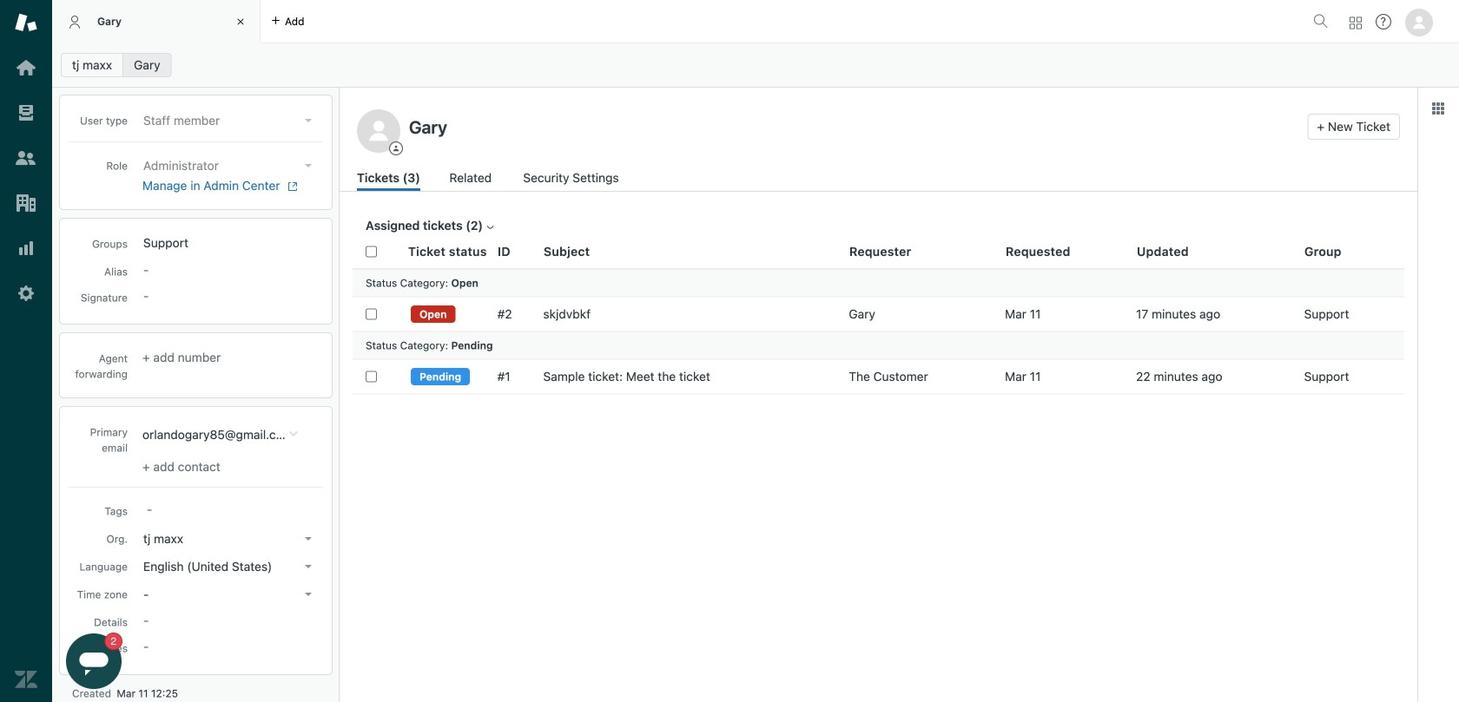 Task type: locate. For each thing, give the bounding box(es) containing it.
0 vertical spatial arrow down image
[[305, 119, 312, 122]]

2 vertical spatial arrow down image
[[305, 538, 312, 541]]

grid
[[340, 235, 1417, 703]]

admin image
[[15, 282, 37, 305]]

zendesk support image
[[15, 11, 37, 34]]

0 vertical spatial arrow down image
[[305, 565, 312, 569]]

customers image
[[15, 147, 37, 169]]

tab
[[52, 0, 261, 43]]

1 vertical spatial arrow down image
[[305, 164, 312, 168]]

None checkbox
[[366, 309, 377, 320], [366, 371, 377, 383], [366, 309, 377, 320], [366, 371, 377, 383]]

2 arrow down image from the top
[[305, 164, 312, 168]]

arrow down image
[[305, 565, 312, 569], [305, 593, 312, 597]]

apps image
[[1431, 102, 1445, 116]]

organizations image
[[15, 192, 37, 215]]

2 arrow down image from the top
[[305, 593, 312, 597]]

None text field
[[404, 114, 1301, 140]]

1 arrow down image from the top
[[305, 565, 312, 569]]

tabs tab list
[[52, 0, 1306, 43]]

arrow down image
[[305, 119, 312, 122], [305, 164, 312, 168], [305, 538, 312, 541]]

1 vertical spatial arrow down image
[[305, 593, 312, 597]]

views image
[[15, 102, 37, 124]]

secondary element
[[52, 48, 1459, 83]]



Task type: describe. For each thing, give the bounding box(es) containing it.
zendesk image
[[15, 669, 37, 691]]

get help image
[[1376, 14, 1391, 30]]

3 arrow down image from the top
[[305, 538, 312, 541]]

1 arrow down image from the top
[[305, 119, 312, 122]]

zendesk products image
[[1350, 17, 1362, 29]]

close image
[[232, 13, 249, 30]]

Select All Tickets checkbox
[[366, 246, 377, 257]]

main element
[[0, 0, 52, 703]]

reporting image
[[15, 237, 37, 260]]

get started image
[[15, 56, 37, 79]]

- field
[[140, 500, 319, 519]]



